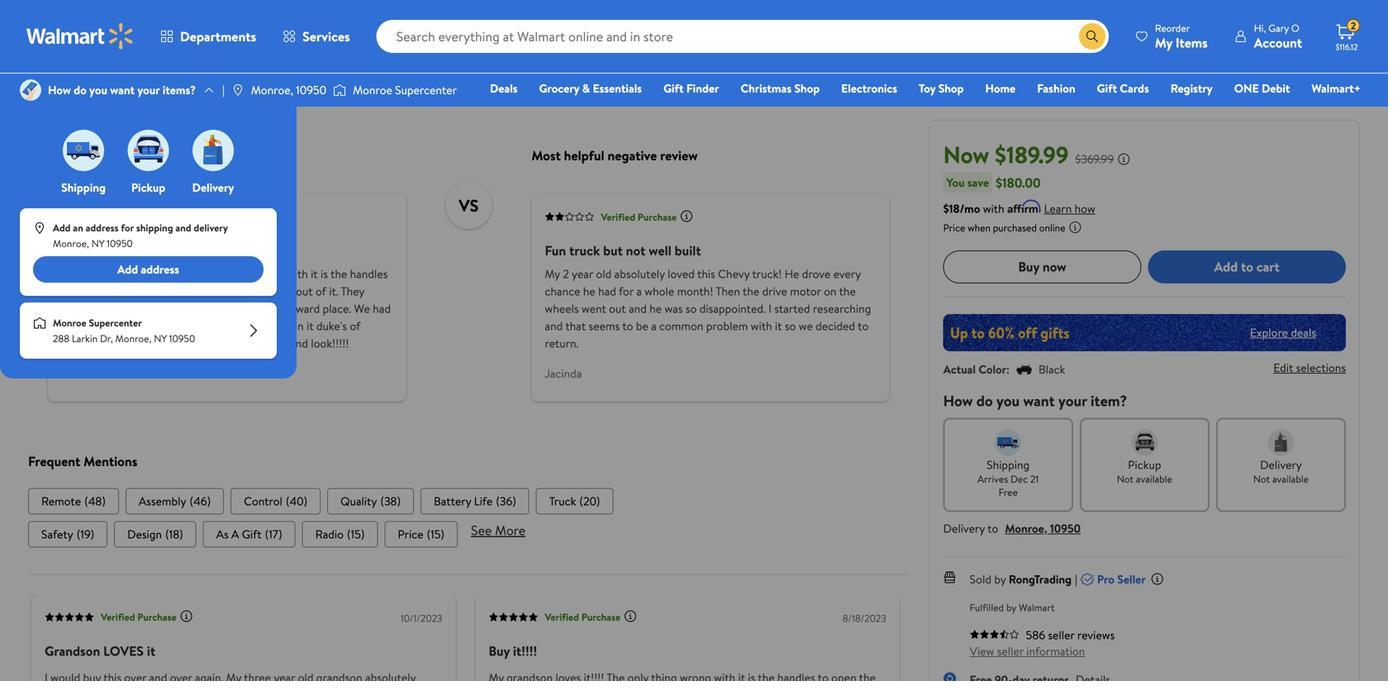 Task type: locate. For each thing, give the bounding box(es) containing it.
0 vertical spatial it!!!!
[[86, 242, 110, 260]]

buy for buy now
[[1019, 258, 1040, 276]]

1 vertical spatial want
[[1024, 390, 1055, 411]]

shipping inside button
[[61, 179, 106, 196]]

1 available from the left
[[1137, 472, 1173, 486]]

insane
[[243, 301, 274, 317]]

0 horizontal spatial of
[[120, 318, 131, 334]]

1 horizontal spatial with
[[751, 318, 773, 334]]

buy it!!!!
[[489, 642, 537, 660]]

verified purchase
[[117, 210, 193, 224], [601, 210, 677, 224], [101, 610, 177, 624], [545, 610, 621, 624]]

save
[[968, 174, 990, 190]]

1 horizontal spatial delivery
[[944, 520, 985, 536]]

life
[[474, 493, 493, 509]]

0 horizontal spatial supercenter
[[89, 316, 142, 330]]

1 vertical spatial  image
[[33, 222, 46, 235]]

walmart+ link
[[1305, 79, 1369, 97]]

write a review
[[150, 32, 221, 48]]

2 inside fun truck but not well built my 2 year old absolutely loved this chevy truck! he drove every chance he had for a whole month! then the drive motor on the wheels went out and he was so disappointed.  i started researching and that seems to be a common problem with it so we decided to return.
[[563, 266, 569, 282]]

not inside delivery not available
[[1254, 472, 1271, 486]]

are
[[102, 301, 118, 317], [224, 301, 240, 317]]

gift inside "link"
[[1098, 80, 1118, 96]]

 image for monroe supercenter
[[333, 82, 347, 98]]

of left it.
[[316, 283, 326, 299]]

ny inside add an address for shipping and delivery monroe, ny 10950
[[91, 237, 104, 251]]

0 horizontal spatial helpful
[[80, 147, 121, 165]]

shipping inside shipping arrives dec 21 free
[[987, 457, 1030, 473]]

0 vertical spatial get
[[244, 283, 261, 299]]

1 horizontal spatial your
[[1059, 390, 1088, 411]]

it down started on the top
[[775, 318, 782, 334]]

it left runs
[[227, 335, 234, 352]]

0 vertical spatial reviews
[[77, 32, 115, 48]]

see more list
[[28, 521, 910, 548]]

available for pickup
[[1137, 472, 1173, 486]]

 image down see all reviews link
[[20, 79, 41, 101]]

0 horizontal spatial see
[[42, 32, 60, 48]]

hi,
[[1255, 21, 1267, 35]]

decided
[[816, 318, 856, 334]]

1 (15) from the left
[[347, 526, 365, 542]]

open
[[75, 283, 100, 299]]

1 horizontal spatial reviews
[[1078, 627, 1115, 643]]

list item down quality
[[302, 521, 378, 548]]

| right items? at the left of the page
[[222, 82, 225, 98]]

dec
[[1011, 472, 1029, 486]]

list item up the (18)
[[126, 488, 224, 514]]

supercenter for monroe supercenter
[[395, 82, 457, 98]]

buy now button
[[944, 250, 1142, 283]]

review right the positive
[[172, 147, 210, 165]]

for left shipping
[[121, 221, 134, 235]]

monroe, inside add an address for shipping and delivery monroe, ny 10950
[[53, 237, 89, 251]]

 image inside shipping button
[[63, 130, 104, 171]]

2 vertical spatial delivery
[[944, 520, 985, 536]]

learn how
[[1045, 200, 1096, 216]]

loved
[[668, 266, 695, 282]]

seller for 586
[[1049, 627, 1075, 643]]

1 vertical spatial see
[[471, 521, 492, 539]]

pickup inside pickup not available
[[1129, 457, 1162, 473]]

an
[[73, 221, 83, 235]]

so
[[686, 301, 697, 317], [216, 318, 227, 334], [785, 318, 796, 334]]

2 horizontal spatial add
[[1215, 258, 1239, 276]]

1 vertical spatial that
[[204, 335, 224, 352]]

essentials
[[593, 80, 642, 96]]

1 vertical spatial reviews
[[1078, 627, 1115, 643]]

the
[[179, 266, 197, 282]]

2 vertical spatial it!!!!
[[513, 642, 537, 660]]

absolutely
[[615, 266, 665, 282]]

pickup down the positive
[[131, 179, 165, 196]]

get up great
[[275, 318, 292, 334]]

gift cards link
[[1090, 79, 1157, 97]]

address inside add an address for shipping and delivery monroe, ny 10950
[[86, 221, 119, 235]]

departments button
[[147, 17, 270, 56]]

1 most from the left
[[48, 147, 77, 165]]

design (18)
[[127, 526, 183, 542]]

purchased
[[993, 221, 1037, 235]]

list item down assembly
[[114, 521, 196, 548]]

it inside fun truck but not well built my 2 year old absolutely loved this chevy truck! he drove every chance he had for a whole month! then the drive motor on the wheels went out and he was so disappointed.  i started researching and that seems to be a common problem with it so we decided to return.
[[775, 318, 782, 334]]

1 vertical spatial pickup
[[1129, 457, 1162, 473]]

how for how do you want your items?
[[48, 82, 71, 98]]

1 horizontal spatial shop
[[939, 80, 964, 96]]

1 horizontal spatial price
[[944, 221, 966, 235]]

sold
[[970, 571, 992, 587]]

most up an
[[48, 147, 77, 165]]

0 horizontal spatial 2
[[563, 266, 569, 282]]

delivery inside delivery button
[[192, 179, 234, 196]]

by for sold
[[995, 571, 1007, 587]]

had inside fun truck but not well built my 2 year old absolutely loved this chevy truck! he drove every chance he had for a whole month! then the drive motor on the wheels went out and he was so disappointed.  i started researching and that seems to be a common problem with it so we decided to return.
[[599, 283, 617, 299]]

grandson down the
[[168, 283, 214, 299]]

586 seller reviews
[[1027, 627, 1115, 643]]

fun
[[545, 242, 566, 260]]

seems
[[589, 318, 620, 334]]

delivery button
[[189, 126, 237, 196]]

1 vertical spatial how
[[944, 390, 973, 411]]

delivery up sold
[[944, 520, 985, 536]]

that down the off at the top left of page
[[204, 335, 224, 352]]

gift finder link
[[656, 79, 727, 97]]

your left items? at the left of the page
[[138, 82, 160, 98]]

you down see all reviews
[[89, 82, 107, 98]]

so inside buy it!!!! my grandson loves it!!!! the only thing wrong with it is the handles to open the door. my grandson can't get in and out of it. they handles are hard to see and they are insane awkward place. we had to take one of the windows off so he could get in it duke's of hazzard style! lol other than that it runs great and look!!!!!
[[216, 318, 227, 334]]

2 helpful from the left
[[564, 147, 605, 165]]

started
[[775, 301, 811, 317]]

monroe
[[353, 82, 393, 98], [53, 316, 87, 330]]

that inside buy it!!!! my grandson loves it!!!! the only thing wrong with it is the handles to open the door. my grandson can't get in and out of it. they handles are hard to see and they are insane awkward place. we had to take one of the windows off so he could get in it duke's of hazzard style! lol other than that it runs great and look!!!!!
[[204, 335, 224, 352]]

that inside fun truck but not well built my 2 year old absolutely loved this chevy truck! he drove every chance he had for a whole month! then the drive motor on the wheels went out and he was so disappointed.  i started researching and that seems to be a common problem with it so we decided to return.
[[566, 318, 586, 334]]

list item right (36) at the bottom of page
[[536, 488, 614, 514]]

available for delivery
[[1273, 472, 1309, 486]]

1 vertical spatial delivery
[[1261, 457, 1303, 473]]

1 horizontal spatial are
[[224, 301, 240, 317]]

review
[[188, 32, 221, 48], [172, 147, 210, 165], [661, 147, 698, 165]]

now
[[944, 138, 990, 171]]

and left "delivery"
[[176, 221, 191, 235]]

add left an
[[53, 221, 71, 235]]

0 horizontal spatial do
[[74, 82, 87, 98]]

0 vertical spatial in
[[264, 283, 272, 299]]

shipping down intent image for shipping
[[987, 457, 1030, 473]]

(15) for radio (15)
[[347, 526, 365, 542]]

return.
[[545, 335, 579, 352]]

do for how do you want your item?
[[977, 390, 993, 411]]

0 horizontal spatial in
[[264, 283, 272, 299]]

with up price when purchased online
[[984, 200, 1005, 216]]

your for items?
[[138, 82, 160, 98]]

0 vertical spatial for
[[121, 221, 134, 235]]

view seller information link
[[970, 643, 1086, 659]]

how down all
[[48, 82, 71, 98]]

available down intent image for delivery
[[1273, 472, 1309, 486]]

(48)
[[84, 493, 106, 509]]

 image for pickup
[[128, 130, 169, 171]]

 image left the positive
[[63, 130, 104, 171]]

that down the wheels
[[566, 318, 586, 334]]

0 horizontal spatial add
[[53, 221, 71, 235]]

1 horizontal spatial shipping
[[987, 457, 1030, 473]]

available inside delivery not available
[[1273, 472, 1309, 486]]

by for fulfilled
[[1007, 600, 1017, 614]]

for inside add an address for shipping and delivery monroe, ny 10950
[[121, 221, 134, 235]]

buy for buy it!!!! my grandson loves it!!!! the only thing wrong with it is the handles to open the door. my grandson can't get in and out of it. they handles are hard to see and they are insane awkward place. we had to take one of the windows off so he could get in it duke's of hazzard style! lol other than that it runs great and look!!!!!
[[61, 242, 82, 260]]

1 vertical spatial with
[[287, 266, 308, 282]]

0 horizontal spatial price
[[398, 526, 424, 542]]

 image inside delivery button
[[193, 130, 234, 171]]

1 vertical spatial had
[[373, 301, 391, 317]]

0 horizontal spatial monroe
[[53, 316, 87, 330]]

list item down the control
[[203, 521, 296, 548]]

1 horizontal spatial address
[[141, 261, 179, 277]]

of right one
[[120, 318, 131, 334]]

2 shop from the left
[[939, 80, 964, 96]]

out inside fun truck but not well built my 2 year old absolutely loved this chevy truck! he drove every chance he had for a whole month! then the drive motor on the wheels went out and he was so disappointed.  i started researching and that seems to be a common problem with it so we decided to return.
[[609, 301, 626, 317]]

address up 'door.' at top left
[[141, 261, 179, 277]]

2 vertical spatial with
[[751, 318, 773, 334]]

they
[[341, 283, 365, 299]]

list item
[[28, 488, 119, 514], [126, 488, 224, 514], [231, 488, 321, 514], [327, 488, 414, 514], [421, 488, 530, 514], [536, 488, 614, 514], [28, 521, 108, 548], [114, 521, 196, 548], [203, 521, 296, 548], [302, 521, 378, 548], [385, 521, 458, 548]]

you
[[947, 174, 965, 190]]

intent image for delivery image
[[1269, 429, 1295, 456]]

out up awkward
[[296, 283, 313, 299]]

now
[[1043, 258, 1067, 276]]

helpful for positive
[[80, 147, 121, 165]]

0 horizontal spatial out
[[296, 283, 313, 299]]

 image
[[231, 83, 245, 97], [33, 222, 46, 235]]

are down the can't at top
[[224, 301, 240, 317]]

safety
[[41, 526, 73, 542]]

delivery for delivery to monroe, 10950
[[944, 520, 985, 536]]

add address
[[117, 261, 179, 277]]

when
[[968, 221, 991, 235]]

1 horizontal spatial gift
[[664, 80, 684, 96]]

list item up the (17)
[[231, 488, 321, 514]]

monroe up 288
[[53, 316, 87, 330]]

built
[[675, 242, 701, 260]]

list item down (38)
[[385, 521, 458, 548]]

0 horizontal spatial how
[[48, 82, 71, 98]]

(15) for price (15)
[[427, 526, 445, 542]]

0 horizontal spatial your
[[138, 82, 160, 98]]

10950 down services popup button
[[296, 82, 327, 98]]

he
[[785, 266, 800, 282]]

up to sixty percent off deals. shop now. image
[[944, 314, 1347, 351]]

 image left an
[[33, 222, 46, 235]]

it!!!! for buy it!!!!
[[513, 642, 537, 660]]

want for item?
[[1024, 390, 1055, 411]]

1 horizontal spatial for
[[619, 283, 634, 299]]

1 not from the left
[[1118, 472, 1134, 486]]

1 vertical spatial shipping
[[987, 457, 1030, 473]]

delivery up "delivery"
[[192, 179, 234, 196]]

0 horizontal spatial ny
[[91, 237, 104, 251]]

2 horizontal spatial with
[[984, 200, 1005, 216]]

write
[[150, 32, 177, 48]]

seller right 586
[[1049, 627, 1075, 643]]

0 vertical spatial with
[[984, 200, 1005, 216]]

list item containing assembly
[[126, 488, 224, 514]]

$189.99
[[995, 138, 1069, 171]]

shipping for shipping arrives dec 21 free
[[987, 457, 1030, 473]]

home link
[[978, 79, 1024, 97]]

hazzard
[[61, 335, 99, 352]]

1 horizontal spatial not
[[1254, 472, 1271, 486]]

:
[[1007, 361, 1010, 377]]

buy inside buy it!!!! my grandson loves it!!!! the only thing wrong with it is the handles to open the door. my grandson can't get in and out of it. they handles are hard to see and they are insane awkward place. we had to take one of the windows off so he could get in it duke's of hazzard style! lol other than that it runs great and look!!!!!
[[61, 242, 82, 260]]

1 horizontal spatial  image
[[231, 83, 245, 97]]

finder
[[687, 80, 720, 96]]

2 (15) from the left
[[427, 526, 445, 542]]

add for add an address for shipping and delivery monroe, ny 10950
[[53, 221, 71, 235]]

the
[[331, 266, 347, 282], [103, 283, 119, 299], [743, 283, 760, 299], [840, 283, 856, 299], [134, 318, 150, 334]]

 image for delivery
[[193, 130, 234, 171]]

i
[[769, 301, 772, 317]]

learn
[[1045, 200, 1072, 216]]

list
[[28, 488, 910, 514]]

my left items on the right top
[[1156, 33, 1173, 52]]

1 vertical spatial address
[[141, 261, 179, 277]]

0 vertical spatial see
[[42, 32, 60, 48]]

list containing remote
[[28, 488, 910, 514]]

price inside list item
[[398, 526, 424, 542]]

(38)
[[381, 493, 401, 509]]

price down $18/mo at the right top
[[944, 221, 966, 235]]

 image right pickup button
[[193, 130, 234, 171]]

for down absolutely
[[619, 283, 634, 299]]

to
[[1242, 258, 1254, 276], [61, 283, 72, 299], [145, 301, 156, 317], [61, 318, 72, 334], [623, 318, 634, 334], [858, 318, 869, 334], [988, 520, 999, 536]]

buy inside buy now button
[[1019, 258, 1040, 276]]

available down "intent image for pickup" at bottom
[[1137, 472, 1173, 486]]

(15)
[[347, 526, 365, 542], [427, 526, 445, 542]]

0 vertical spatial do
[[74, 82, 87, 98]]

monroe, down an
[[53, 237, 89, 251]]

list item containing radio
[[302, 521, 378, 548]]

address
[[86, 221, 119, 235], [141, 261, 179, 277]]

the right then
[[743, 283, 760, 299]]

2 are from the left
[[224, 301, 240, 317]]

(15) down battery
[[427, 526, 445, 542]]

1 vertical spatial handles
[[61, 301, 99, 317]]

one
[[99, 318, 117, 334]]

supercenter for monroe supercenter 288 larkin dr, monroe, ny 10950
[[89, 316, 142, 330]]

a right write
[[180, 32, 186, 48]]

2 most from the left
[[532, 147, 561, 165]]

1 horizontal spatial pickup
[[1129, 457, 1162, 473]]

 image right shipping button
[[128, 130, 169, 171]]

monroe, right dr,
[[115, 332, 152, 346]]

not for delivery
[[1254, 472, 1271, 486]]

1 horizontal spatial (15)
[[427, 526, 445, 542]]

had right we
[[373, 301, 391, 317]]

0 vertical spatial a
[[180, 32, 186, 48]]

1 horizontal spatial |
[[1076, 571, 1078, 587]]

registry
[[1171, 80, 1213, 96]]

0 horizontal spatial seller
[[998, 643, 1024, 659]]

in
[[264, 283, 272, 299], [295, 318, 304, 334]]

1 horizontal spatial do
[[977, 390, 993, 411]]

it.
[[329, 283, 339, 299]]

 image for shipping
[[63, 130, 104, 171]]

0 horizontal spatial (15)
[[347, 526, 365, 542]]

my up see at the top of page
[[150, 283, 166, 299]]

see for see all reviews
[[42, 32, 60, 48]]

1 shop from the left
[[795, 80, 820, 96]]

how for how do you want your item?
[[944, 390, 973, 411]]

supercenter left deals link at the top left of page
[[395, 82, 457, 98]]

1 horizontal spatial available
[[1273, 472, 1309, 486]]

1 vertical spatial ny
[[154, 332, 167, 346]]

out
[[296, 283, 313, 299], [609, 301, 626, 317]]

2 not from the left
[[1254, 472, 1271, 486]]

0 vertical spatial 2
[[1352, 19, 1357, 33]]

reviews for see all reviews
[[77, 32, 115, 48]]

0 horizontal spatial handles
[[61, 301, 99, 317]]

out inside buy it!!!! my grandson loves it!!!! the only thing wrong with it is the handles to open the door. my grandson can't get in and out of it. they handles are hard to see and they are insane awkward place. we had to take one of the windows off so he could get in it duke's of hazzard style! lol other than that it runs great and look!!!!!
[[296, 283, 313, 299]]

pickup down "intent image for pickup" at bottom
[[1129, 457, 1162, 473]]

0 horizontal spatial not
[[1118, 472, 1134, 486]]

dr,
[[100, 332, 113, 346]]

are up one
[[102, 301, 118, 317]]

10950 up loves
[[107, 237, 133, 251]]

walmart image
[[26, 23, 134, 50]]

monroe supercenter
[[353, 82, 457, 98]]

not inside pickup not available
[[1118, 472, 1134, 486]]

reorder my items
[[1156, 21, 1208, 52]]

2 available from the left
[[1273, 472, 1309, 486]]

gift left cards
[[1098, 80, 1118, 96]]

so right was on the top of page
[[686, 301, 697, 317]]

reorder
[[1156, 21, 1191, 35]]

it right "loves"
[[147, 642, 155, 660]]

2 up $116.12
[[1352, 19, 1357, 33]]

$18/mo
[[944, 200, 981, 216]]

add inside add an address for shipping and delivery monroe, ny 10950
[[53, 221, 71, 235]]

actual color :
[[944, 361, 1010, 377]]

the right 'open'
[[103, 283, 119, 299]]

ny right lol
[[154, 332, 167, 346]]

reviews
[[77, 32, 115, 48], [1078, 627, 1115, 643]]

1 horizontal spatial buy
[[489, 642, 510, 660]]

gift cards
[[1098, 80, 1150, 96]]

supercenter inside monroe supercenter 288 larkin dr, monroe, ny 10950
[[89, 316, 142, 330]]

0 vertical spatial want
[[110, 82, 135, 98]]

0 horizontal spatial reviews
[[77, 32, 115, 48]]

2 vertical spatial he
[[230, 318, 242, 334]]

reviews down the pro
[[1078, 627, 1115, 643]]

helpful left negative
[[564, 147, 605, 165]]

monroe, 10950
[[251, 82, 327, 98]]

0 vertical spatial ny
[[91, 237, 104, 251]]

monroe, down free
[[1006, 520, 1048, 536]]

address right an
[[86, 221, 119, 235]]

1 horizontal spatial get
[[275, 318, 292, 334]]

(15) right radio at the bottom
[[347, 526, 365, 542]]

0 horizontal spatial most
[[48, 147, 77, 165]]

1 vertical spatial monroe
[[53, 316, 87, 330]]

2 horizontal spatial buy
[[1019, 258, 1040, 276]]

0 vertical spatial shipping
[[61, 179, 106, 196]]

to left take
[[61, 318, 72, 334]]

by right fulfilled
[[1007, 600, 1017, 614]]

shipping up an
[[61, 179, 106, 196]]

2 horizontal spatial delivery
[[1261, 457, 1303, 473]]

see inside list
[[471, 521, 492, 539]]

add left the cart
[[1215, 258, 1239, 276]]

we
[[799, 318, 813, 334]]

he
[[583, 283, 596, 299], [650, 301, 662, 317], [230, 318, 242, 334]]

monroe, inside monroe supercenter 288 larkin dr, monroe, ny 10950
[[115, 332, 152, 346]]

see for see more
[[471, 521, 492, 539]]

1 horizontal spatial see
[[471, 521, 492, 539]]

1 horizontal spatial you
[[997, 390, 1020, 411]]

1 vertical spatial price
[[398, 526, 424, 542]]

cart
[[1257, 258, 1280, 276]]

2 horizontal spatial it!!!!
[[513, 642, 537, 660]]

see left more
[[471, 521, 492, 539]]

 image right monroe, 10950 at the top of the page
[[333, 82, 347, 98]]

review for most helpful positive review
[[172, 147, 210, 165]]

1 horizontal spatial in
[[295, 318, 304, 334]]

| left the pro
[[1076, 571, 1078, 587]]

1 vertical spatial do
[[977, 390, 993, 411]]

1 vertical spatial your
[[1059, 390, 1088, 411]]

out up seems
[[609, 301, 626, 317]]

2 vertical spatial a
[[652, 318, 657, 334]]

monroe inside monroe supercenter 288 larkin dr, monroe, ny 10950
[[53, 316, 87, 330]]

do down color
[[977, 390, 993, 411]]

he up went
[[583, 283, 596, 299]]

shop right christmas at the right of page
[[795, 80, 820, 96]]

researching
[[813, 301, 872, 317]]

0 vertical spatial by
[[995, 571, 1007, 587]]

my inside fun truck but not well built my 2 year old absolutely loved this chevy truck! he drove every chance he had for a whole month! then the drive motor on the wheels went out and he was so disappointed.  i started researching and that seems to be a common problem with it so we decided to return.
[[545, 266, 560, 282]]

shipping for shipping
[[61, 179, 106, 196]]

available inside pickup not available
[[1137, 472, 1173, 486]]

look!!!!!
[[311, 335, 349, 352]]

1 vertical spatial supercenter
[[89, 316, 142, 330]]

0 horizontal spatial want
[[110, 82, 135, 98]]

 image
[[20, 79, 41, 101], [333, 82, 347, 98], [63, 130, 104, 171], [128, 130, 169, 171], [193, 130, 234, 171], [33, 317, 46, 330]]

0 horizontal spatial gift
[[242, 526, 262, 542]]

disappointed.
[[700, 301, 766, 317]]

 image inside pickup button
[[128, 130, 169, 171]]

2 left year at the left top
[[563, 266, 569, 282]]

in down wrong
[[264, 283, 272, 299]]

want down black
[[1024, 390, 1055, 411]]

gift inside list item
[[242, 526, 262, 542]]

1 horizontal spatial add
[[117, 261, 138, 277]]

ny inside monroe supercenter 288 larkin dr, monroe, ny 10950
[[154, 332, 167, 346]]

shop for toy shop
[[939, 80, 964, 96]]

1 horizontal spatial grandson
[[168, 283, 214, 299]]

pickup inside button
[[131, 179, 165, 196]]

legal information image
[[1069, 221, 1082, 234]]

most down grocery
[[532, 147, 561, 165]]

list item up radio (15)
[[327, 488, 414, 514]]

list item containing battery life
[[421, 488, 530, 514]]

with
[[984, 200, 1005, 216], [287, 266, 308, 282], [751, 318, 773, 334]]

a right "be"
[[652, 318, 657, 334]]

not down intent image for delivery
[[1254, 472, 1271, 486]]

0 vertical spatial how
[[48, 82, 71, 98]]

0 horizontal spatial address
[[86, 221, 119, 235]]

1 horizontal spatial that
[[566, 318, 586, 334]]

list item up see more list
[[421, 488, 530, 514]]

seller for view
[[998, 643, 1024, 659]]

0 horizontal spatial with
[[287, 266, 308, 282]]

1 helpful from the left
[[80, 147, 121, 165]]

grocery & essentials
[[539, 80, 642, 96]]

gift left finder
[[664, 80, 684, 96]]

delivery inside delivery not available
[[1261, 457, 1303, 473]]



Task type: vqa. For each thing, say whether or not it's contained in the screenshot.
6
no



Task type: describe. For each thing, give the bounding box(es) containing it.
$369.99
[[1076, 151, 1115, 167]]

10/1/2023
[[401, 611, 443, 625]]

it!!!! for buy it!!!! my grandson loves it!!!! the only thing wrong with it is the handles to open the door. my grandson can't get in and out of it. they handles are hard to see and they are insane awkward place. we had to take one of the windows off so he could get in it duke's of hazzard style! lol other than that it runs great and look!!!!!
[[86, 242, 110, 260]]

most helpful positive review
[[48, 147, 210, 165]]

went
[[582, 301, 607, 317]]

chance
[[545, 283, 581, 299]]

monroe for monroe supercenter
[[353, 82, 393, 98]]

edit selections
[[1274, 360, 1347, 376]]

$116.12
[[1336, 41, 1359, 52]]

not
[[626, 242, 646, 260]]

control
[[244, 493, 283, 509]]

buy for buy it!!!!
[[489, 642, 510, 660]]

loves
[[103, 642, 144, 660]]

pickup button
[[124, 126, 172, 196]]

selections
[[1297, 360, 1347, 376]]

your for item?
[[1059, 390, 1088, 411]]

was
[[665, 301, 683, 317]]

edit selections button
[[1274, 360, 1347, 376]]

you save $180.00
[[947, 173, 1041, 192]]

monroe, down services popup button
[[251, 82, 293, 98]]

you for how do you want your item?
[[997, 390, 1020, 411]]

1 vertical spatial in
[[295, 318, 304, 334]]

 image left take
[[33, 317, 46, 330]]

frequent
[[28, 452, 80, 470]]

truck
[[550, 493, 576, 509]]

2 horizontal spatial so
[[785, 318, 796, 334]]

pro seller
[[1098, 571, 1146, 587]]

free
[[999, 485, 1018, 499]]

price for price when purchased online
[[944, 221, 966, 235]]

to left "be"
[[623, 318, 634, 334]]

intent image for shipping image
[[996, 429, 1022, 456]]

0 horizontal spatial |
[[222, 82, 225, 98]]

you for how do you want your items?
[[89, 82, 107, 98]]

item?
[[1091, 390, 1128, 411]]

0 horizontal spatial grandson
[[79, 266, 125, 282]]

list item containing quality
[[327, 488, 414, 514]]

add address button
[[33, 256, 264, 283]]

1 vertical spatial he
[[650, 301, 662, 317]]

the up lol
[[134, 318, 150, 334]]

1 horizontal spatial 2
[[1352, 19, 1357, 33]]

old
[[596, 266, 612, 282]]

add for add address
[[117, 261, 138, 277]]

to down researching
[[858, 318, 869, 334]]

do for how do you want your items?
[[74, 82, 87, 98]]

learn more about strikethrough prices image
[[1118, 152, 1131, 166]]

fulfilled by walmart
[[970, 600, 1055, 614]]

one
[[1235, 80, 1260, 96]]

helpful for negative
[[564, 147, 605, 165]]

10950 inside monroe supercenter 288 larkin dr, monroe, ny 10950
[[169, 332, 195, 346]]

electronics link
[[834, 79, 905, 97]]

buy now
[[1019, 258, 1067, 276]]

gift for gift cards
[[1098, 80, 1118, 96]]

delivery not available
[[1254, 457, 1309, 486]]

items?
[[163, 82, 196, 98]]

reviews for 586 seller reviews
[[1078, 627, 1115, 643]]

other
[[149, 335, 176, 352]]

mentions
[[84, 452, 137, 470]]

my inside reorder my items
[[1156, 33, 1173, 52]]

search icon image
[[1086, 30, 1099, 43]]

0 vertical spatial he
[[583, 283, 596, 299]]

color
[[979, 361, 1007, 377]]

0 horizontal spatial get
[[244, 283, 261, 299]]

monroe for monroe supercenter 288 larkin dr, monroe, ny 10950
[[53, 316, 87, 330]]

not for pickup
[[1118, 472, 1134, 486]]

list item containing safety
[[28, 521, 108, 548]]

for inside fun truck but not well built my 2 year old absolutely loved this chevy truck! he drove every chance he had for a whole month! then the drive motor on the wheels went out and he was so disappointed.  i started researching and that seems to be a common problem with it so we decided to return.
[[619, 283, 634, 299]]

and up awkward
[[275, 283, 293, 299]]

positive
[[124, 147, 169, 165]]

1 vertical spatial get
[[275, 318, 292, 334]]

to left 'open'
[[61, 283, 72, 299]]

grocery & essentials link
[[532, 79, 650, 97]]

wrong
[[252, 266, 284, 282]]

the right on
[[840, 283, 856, 299]]

list item containing remote
[[28, 488, 119, 514]]

control (40)
[[244, 493, 308, 509]]

monroe supercenter 288 larkin dr, monroe, ny 10950
[[53, 316, 195, 346]]

edit
[[1274, 360, 1294, 376]]

walmart
[[1019, 600, 1055, 614]]

awkward
[[277, 301, 320, 317]]

vs
[[459, 194, 479, 217]]

8/18/2023
[[843, 611, 887, 625]]

to left see at the top of page
[[145, 301, 156, 317]]

take
[[75, 318, 96, 334]]

then
[[716, 283, 741, 299]]

cards
[[1121, 80, 1150, 96]]

see all reviews
[[42, 32, 115, 48]]

gift for gift finder
[[664, 80, 684, 96]]

and right great
[[290, 335, 308, 352]]

black
[[1039, 361, 1066, 377]]

write a review link
[[136, 28, 235, 52]]

288
[[53, 332, 69, 346]]

he inside buy it!!!! my grandson loves it!!!! the only thing wrong with it is the handles to open the door. my grandson can't get in and out of it. they handles are hard to see and they are insane awkward place. we had to take one of the windows off so he could get in it duke's of hazzard style! lol other than that it runs great and look!!!!!
[[230, 318, 242, 334]]

seller
[[1118, 571, 1146, 587]]

Walmart Site-Wide search field
[[377, 20, 1109, 53]]

debit
[[1262, 80, 1291, 96]]

be
[[636, 318, 649, 334]]

shop for christmas shop
[[795, 80, 820, 96]]

see more button
[[471, 521, 526, 539]]

to inside add to cart button
[[1242, 258, 1254, 276]]

most for most helpful negative review
[[532, 147, 561, 165]]

delivery
[[194, 221, 228, 235]]

want for items?
[[110, 82, 135, 98]]

list item containing price
[[385, 521, 458, 548]]

door.
[[122, 283, 148, 299]]

add to cart button
[[1149, 250, 1347, 283]]

affirm image
[[1008, 199, 1041, 213]]

year
[[572, 266, 594, 282]]

most for most helpful positive review
[[48, 147, 77, 165]]

radio
[[316, 526, 344, 542]]

see more
[[471, 521, 526, 539]]

pickup for pickup
[[131, 179, 165, 196]]

list item containing truck
[[536, 488, 614, 514]]

walmart+
[[1312, 80, 1362, 96]]

deals link
[[483, 79, 525, 97]]

they
[[199, 301, 221, 317]]

10950 inside add an address for shipping and delivery monroe, ny 10950
[[107, 237, 133, 251]]

every
[[834, 266, 861, 282]]

had inside buy it!!!! my grandson loves it!!!! the only thing wrong with it is the handles to open the door. my grandson can't get in and out of it. they handles are hard to see and they are insane awkward place. we had to take one of the windows off so he could get in it duke's of hazzard style! lol other than that it runs great and look!!!!!
[[373, 301, 391, 317]]

0 vertical spatial handles
[[350, 266, 388, 282]]

price for price (15)
[[398, 526, 424, 542]]

problem
[[707, 318, 748, 334]]

1 are from the left
[[102, 301, 118, 317]]

1 horizontal spatial a
[[637, 283, 642, 299]]

style!
[[101, 335, 128, 352]]

the right is
[[331, 266, 347, 282]]

to down arrives
[[988, 520, 999, 536]]

add for add to cart
[[1215, 258, 1239, 276]]

chevy
[[718, 266, 750, 282]]

remote
[[41, 493, 81, 509]]

price when purchased online
[[944, 221, 1066, 235]]

10950 up rongtrading
[[1051, 520, 1081, 536]]

delivery for delivery not available
[[1261, 457, 1303, 473]]

delivery for delivery
[[192, 179, 234, 196]]

address inside button
[[141, 261, 179, 277]]

gary
[[1269, 21, 1290, 35]]

windows
[[153, 318, 196, 334]]

add to cart
[[1215, 258, 1280, 276]]

now $189.99
[[944, 138, 1069, 171]]

great
[[261, 335, 287, 352]]

shipping arrives dec 21 free
[[978, 457, 1039, 499]]

3.4249 stars out of 5, based on 586 seller reviews element
[[970, 629, 1020, 639]]

with inside fun truck but not well built my 2 year old absolutely loved this chevy truck! he drove every chance he had for a whole month! then the drive motor on the wheels went out and he was so disappointed.  i started researching and that seems to be a common problem with it so we decided to return.
[[751, 318, 773, 334]]

view
[[970, 643, 995, 659]]

1 vertical spatial |
[[1076, 571, 1078, 587]]

pickup for pickup not available
[[1129, 457, 1162, 473]]

and right see at the top of page
[[179, 301, 197, 317]]

list item containing design
[[114, 521, 196, 548]]

toy shop
[[919, 80, 964, 96]]

1 horizontal spatial so
[[686, 301, 697, 317]]

my up 'open'
[[61, 266, 76, 282]]

with inside buy it!!!! my grandson loves it!!!! the only thing wrong with it is the handles to open the door. my grandson can't get in and out of it. they handles are hard to see and they are insane awkward place. we had to take one of the windows off so he could get in it duke's of hazzard style! lol other than that it runs great and look!!!!!
[[287, 266, 308, 282]]

(46)
[[190, 493, 211, 509]]

and up "be"
[[629, 301, 647, 317]]

and up return. in the left of the page
[[545, 318, 563, 334]]

price (15)
[[398, 526, 445, 542]]

intent image for pickup image
[[1132, 429, 1158, 456]]

it left is
[[311, 266, 318, 282]]

2 horizontal spatial of
[[350, 318, 361, 334]]

buy it!!!! my grandson loves it!!!! the only thing wrong with it is the handles to open the door. my grandson can't get in and out of it. they handles are hard to see and they are insane awkward place. we had to take one of the windows off so he could get in it duke's of hazzard style! lol other than that it runs great and look!!!!!
[[61, 242, 391, 352]]

 image for how do you want your items?
[[20, 79, 41, 101]]

fun truck but not well built my 2 year old absolutely loved this chevy truck! he drove every chance he had for a whole month! then the drive motor on the wheels went out and he was so disappointed.  i started researching and that seems to be a common problem with it so we decided to return.
[[545, 242, 872, 352]]

1 horizontal spatial of
[[316, 283, 326, 299]]

safety (19)
[[41, 526, 94, 542]]

list item containing as a gift
[[203, 521, 296, 548]]

christmas shop link
[[734, 79, 828, 97]]

arrives
[[978, 472, 1009, 486]]

common
[[660, 318, 704, 334]]

&
[[583, 80, 590, 96]]

list item containing control
[[231, 488, 321, 514]]

1 vertical spatial it!!!!
[[156, 266, 177, 282]]

grandson
[[45, 642, 100, 660]]

and inside add an address for shipping and delivery monroe, ny 10950
[[176, 221, 191, 235]]

services button
[[270, 17, 363, 56]]

review for most helpful negative review
[[661, 147, 698, 165]]

all
[[63, 32, 75, 48]]

Search search field
[[377, 20, 1109, 53]]

how
[[1075, 200, 1096, 216]]

review right write
[[188, 32, 221, 48]]

(19)
[[77, 526, 94, 542]]

it down awkward
[[307, 318, 314, 334]]



